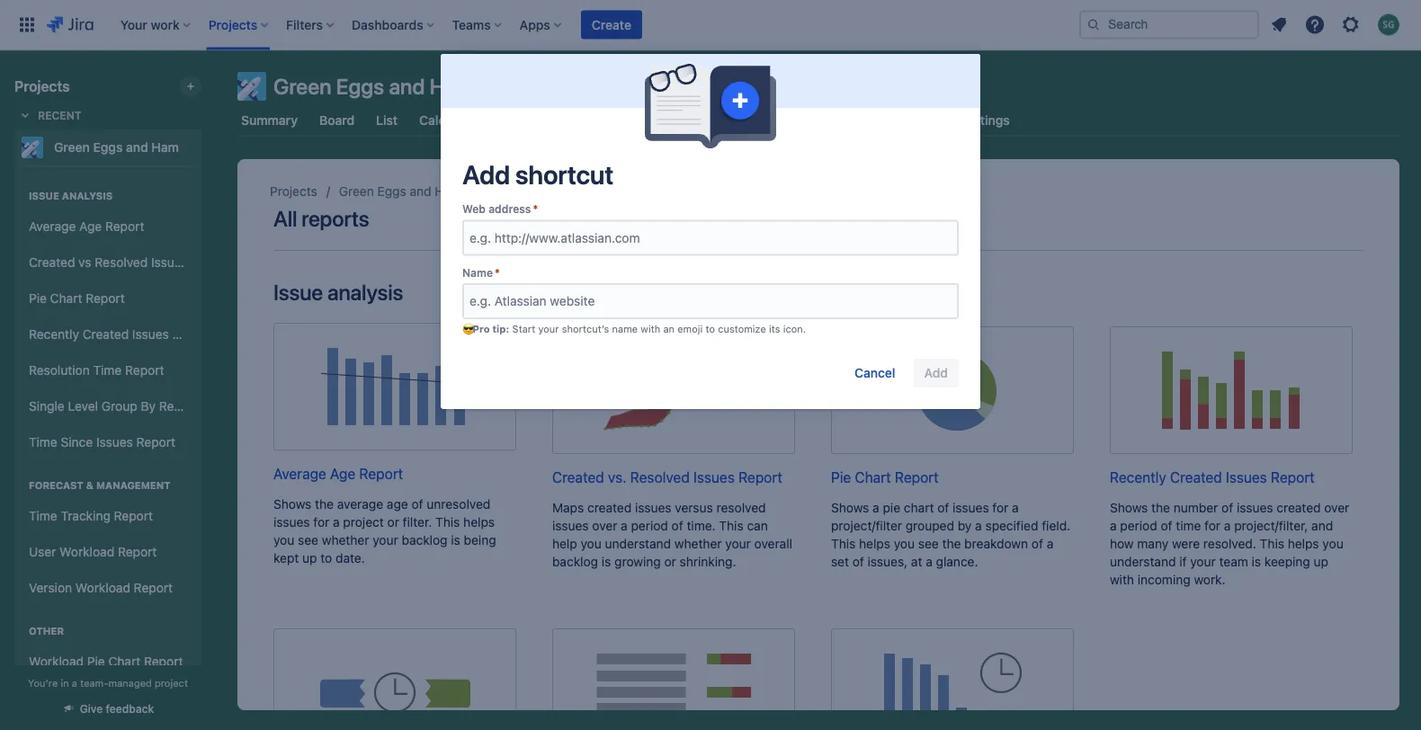 Task type: describe. For each thing, give the bounding box(es) containing it.
e.g. http://www.atlassian.com url field
[[464, 222, 957, 254]]

summary link
[[237, 104, 301, 137]]

1 vertical spatial recently
[[1110, 469, 1166, 486]]

being
[[464, 533, 496, 548]]

created inside shows the number of issues created over a period of time for a project/filter, and how many were resolved. this helps you understand if your team is keeping up with incoming work.
[[1277, 500, 1321, 515]]

backlog inside shows the average age of unresolved issues for a project or filter. this helps you see whether your backlog is being kept up to date.
[[402, 533, 448, 548]]

0 horizontal spatial pie
[[29, 291, 47, 306]]

shows the number of issues created over a period of time for a project/filter, and how many were resolved. this helps you understand if your team is keeping up with incoming work.
[[1110, 500, 1350, 587]]

of inside shows the average age of unresolved issues for a project or filter. this helps you see whether your backlog is being kept up to date.
[[412, 497, 423, 512]]

0 horizontal spatial recently created issues report link
[[22, 317, 211, 353]]

created up number
[[1170, 469, 1222, 486]]

create button
[[581, 10, 642, 39]]

1 group from the top
[[22, 166, 230, 691]]

name
[[462, 266, 493, 279]]

a up specified
[[1012, 500, 1019, 515]]

0 horizontal spatial average age report link
[[22, 209, 194, 245]]

chart inside "link"
[[108, 654, 141, 669]]

pie
[[883, 500, 900, 515]]

the for recently
[[1151, 500, 1170, 515]]

icon.
[[783, 323, 806, 335]]

of right set
[[852, 554, 864, 569]]

2 vertical spatial ham
[[435, 184, 462, 199]]

1 horizontal spatial age
[[330, 465, 356, 483]]

created vs. resolved issues report link
[[552, 327, 795, 488]]

versus
[[675, 500, 713, 515]]

1 vertical spatial recently created issues report
[[1110, 469, 1315, 486]]

level
[[68, 399, 98, 414]]

name *
[[462, 266, 500, 279]]

resolved for vs.
[[630, 469, 690, 486]]

1 vertical spatial ham
[[151, 140, 179, 155]]

user
[[29, 545, 56, 560]]

created up resolution time report link at the left
[[83, 327, 129, 342]]

over for recently created issues report
[[1324, 500, 1350, 515]]

issues right the vs at the top left of page
[[151, 255, 188, 270]]

collapse recent projects image
[[14, 104, 36, 126]]

all reports
[[273, 206, 369, 231]]

e.g. Atlassian website field
[[464, 285, 957, 317]]

for inside shows a pie chart of issues for a project/filter grouped by a specified field. this helps you see the breakdown of a set of issues, at a glance.
[[993, 500, 1009, 515]]

pie chart report inside group
[[29, 291, 125, 306]]

project/filter,
[[1234, 518, 1308, 533]]

0 vertical spatial chart
[[50, 291, 82, 306]]

workload for user
[[60, 545, 114, 560]]

tip:
[[492, 323, 509, 335]]

workload pie chart report
[[29, 654, 183, 669]]

forecast & management
[[29, 480, 170, 492]]

maps
[[552, 500, 584, 515]]

version workload report
[[29, 581, 173, 596]]

shrinking.
[[680, 554, 736, 569]]

age
[[387, 497, 408, 512]]

at
[[911, 554, 922, 569]]

and inside shows the number of issues created over a period of time for a project/filter, and how many were resolved. this helps you understand if your team is keeping up with incoming work.
[[1312, 518, 1333, 533]]

summary
[[241, 113, 298, 128]]

or inside maps created issues versus resolved issues over a period of time. this can help you understand whether your overall backlog is growing or shrinking.
[[664, 554, 676, 569]]

a up resolved.
[[1224, 518, 1231, 533]]

you're
[[28, 677, 58, 689]]

of right number
[[1222, 500, 1233, 515]]

list link
[[373, 104, 401, 137]]

0 horizontal spatial issue analysis
[[29, 190, 113, 202]]

work.
[[1194, 572, 1226, 587]]

address
[[489, 203, 531, 215]]

project settings
[[916, 113, 1010, 128]]

give feedback
[[80, 703, 154, 716]]

its
[[769, 323, 780, 335]]

team
[[1219, 554, 1248, 569]]

see inside shows a pie chart of issues for a project/filter grouped by a specified field. this helps you see the breakdown of a set of issues, at a glance.
[[918, 536, 939, 551]]

0 horizontal spatial pie chart report link
[[22, 281, 194, 317]]

add shortcut
[[462, 159, 613, 190]]

your inside shows the average age of unresolved issues for a project or filter. this helps you see whether your backlog is being kept up to date.
[[373, 533, 398, 548]]

issues inside shows a pie chart of issues for a project/filter grouped by a specified field. this helps you see the breakdown of a set of issues, at a glance.
[[953, 500, 989, 515]]

1 vertical spatial green eggs and ham
[[54, 140, 179, 155]]

board
[[319, 113, 355, 128]]

time since issues report link
[[22, 425, 194, 461]]

forecast
[[29, 480, 84, 492]]

version workload report link
[[22, 570, 194, 606]]

1 horizontal spatial recently created issues report link
[[1110, 327, 1353, 488]]

reports
[[743, 113, 789, 128]]

2 vertical spatial eggs
[[377, 184, 406, 199]]

0 vertical spatial *
[[533, 203, 538, 215]]

shows for average
[[273, 497, 312, 512]]

shows for pie
[[831, 500, 869, 515]]

web address *
[[462, 203, 538, 215]]

search image
[[1087, 18, 1101, 32]]

period for vs.
[[631, 518, 668, 533]]

chart
[[904, 500, 934, 515]]

average
[[337, 497, 383, 512]]

0 horizontal spatial *
[[495, 266, 500, 279]]

😎pro
[[462, 323, 490, 335]]

pie inside "link"
[[87, 654, 105, 669]]

managed
[[108, 677, 152, 689]]

this inside shows the average age of unresolved issues for a project or filter. this helps you see whether your backlog is being kept up to date.
[[435, 515, 460, 530]]

helps inside shows the average age of unresolved issues for a project or filter. this helps you see whether your backlog is being kept up to date.
[[463, 515, 495, 530]]

issues inside "link"
[[694, 469, 735, 486]]

cancel
[[855, 366, 895, 380]]

reports
[[302, 206, 369, 231]]

glance.
[[936, 554, 978, 569]]

this inside shows a pie chart of issues for a project/filter grouped by a specified field. this helps you see the breakdown of a set of issues, at a glance.
[[831, 536, 856, 551]]

issues right pages
[[683, 113, 721, 128]]

1 vertical spatial average age report link
[[273, 323, 516, 485]]

time tracking report
[[29, 509, 153, 524]]

project inside shows the average age of unresolved issues for a project or filter. this helps you see whether your backlog is being kept up to date.
[[343, 515, 384, 530]]

many
[[1137, 536, 1169, 551]]

were
[[1172, 536, 1200, 551]]

0 horizontal spatial green
[[54, 140, 90, 155]]

single level group by report link
[[22, 389, 198, 425]]

by
[[141, 399, 156, 414]]

cancel button
[[844, 359, 906, 388]]

0 vertical spatial green eggs and ham link
[[14, 130, 194, 166]]

time for since
[[29, 435, 57, 450]]

by
[[958, 518, 972, 533]]

created vs resolved issues report
[[29, 255, 230, 270]]

if
[[1179, 554, 1187, 569]]

you inside shows the average age of unresolved issues for a project or filter. this helps you see whether your backlog is being kept up to date.
[[273, 533, 294, 548]]

this inside maps created issues versus resolved issues over a period of time. this can help you understand whether your overall backlog is growing or shrinking.
[[719, 518, 744, 533]]

pages link
[[622, 104, 665, 137]]

understand inside maps created issues versus resolved issues over a period of time. this can help you understand whether your overall backlog is growing or shrinking.
[[605, 536, 671, 551]]

resolution time report
[[29, 363, 164, 378]]

to inside add shortcut dialog
[[706, 323, 715, 335]]

single
[[29, 399, 65, 414]]

a inside maps created issues versus resolved issues over a period of time. this can help you understand whether your overall backlog is growing or shrinking.
[[621, 518, 628, 533]]

0 vertical spatial average age report
[[29, 219, 144, 234]]

maps created issues versus resolved issues over a period of time. this can help you understand whether your overall backlog is growing or shrinking.
[[552, 500, 792, 569]]

a right the by
[[975, 518, 982, 533]]

is inside maps created issues versus resolved issues over a period of time. this can help you understand whether your overall backlog is growing or shrinking.
[[602, 554, 611, 569]]

team-
[[80, 677, 108, 689]]

you're in a team-managed project
[[28, 677, 188, 689]]

create
[[592, 17, 631, 32]]

web
[[462, 203, 486, 215]]

1 horizontal spatial pie chart report link
[[831, 327, 1074, 488]]

with inside add shortcut dialog
[[641, 323, 660, 335]]

vs
[[78, 255, 91, 270]]

1 vertical spatial pie chart report
[[831, 469, 939, 486]]

1 vertical spatial issue
[[273, 280, 323, 305]]

calendar link
[[416, 104, 476, 137]]

of up grouped
[[937, 500, 949, 515]]

unresolved
[[427, 497, 491, 512]]

for inside shows the average age of unresolved issues for a project or filter. this helps you see whether your backlog is being kept up to date.
[[313, 515, 329, 530]]

number
[[1174, 500, 1218, 515]]

1 vertical spatial projects
[[270, 184, 317, 199]]

group containing time tracking report
[[22, 461, 194, 612]]

0 vertical spatial time
[[93, 363, 122, 378]]

2 horizontal spatial chart
[[855, 469, 891, 486]]

or inside shows the average age of unresolved issues for a project or filter. this helps you see whether your backlog is being kept up to date.
[[387, 515, 399, 530]]

helps inside shows a pie chart of issues for a project/filter grouped by a specified field. this helps you see the breakdown of a set of issues, at a glance.
[[859, 536, 890, 551]]

time
[[1176, 518, 1201, 533]]

management
[[96, 480, 170, 492]]

1 horizontal spatial green
[[273, 74, 331, 99]]

to inside shows the average age of unresolved issues for a project or filter. this helps you see whether your backlog is being kept up to date.
[[320, 551, 332, 566]]

a inside shows the average age of unresolved issues for a project or filter. this helps you see whether your backlog is being kept up to date.
[[333, 515, 340, 530]]

of left time on the right of page
[[1161, 518, 1172, 533]]

workload pie chart report group
[[22, 606, 194, 685]]

a down 'field.'
[[1047, 536, 1054, 551]]

1 horizontal spatial analysis
[[327, 280, 403, 305]]

2 horizontal spatial green
[[339, 184, 374, 199]]

issues link
[[680, 104, 725, 137]]

shortcut's
[[562, 323, 609, 335]]

grouped
[[906, 518, 954, 533]]

your inside maps created issues versus resolved issues over a period of time. this can help you understand whether your overall backlog is growing or shrinking.
[[725, 536, 751, 551]]

incoming
[[1138, 572, 1191, 587]]

0 horizontal spatial analysis
[[62, 190, 113, 202]]

created vs. resolved issues report
[[552, 469, 782, 486]]

field.
[[1042, 518, 1071, 533]]

created inside maps created issues versus resolved issues over a period of time. this can help you understand whether your overall backlog is growing or shrinking.
[[587, 500, 632, 515]]

1 vertical spatial project
[[155, 677, 188, 689]]

created vs resolved issues report link
[[22, 245, 230, 281]]

1 horizontal spatial green eggs and ham link
[[339, 181, 462, 202]]



Task type: vqa. For each thing, say whether or not it's contained in the screenshot.
addIcon at left
no



Task type: locate. For each thing, give the bounding box(es) containing it.
1 horizontal spatial average
[[273, 465, 326, 483]]

whether
[[322, 533, 369, 548], [674, 536, 722, 551]]

feedback
[[106, 703, 154, 716]]

issues up the by
[[953, 500, 989, 515]]

created
[[29, 255, 75, 270], [83, 327, 129, 342], [552, 469, 604, 486], [1170, 469, 1222, 486]]

1 horizontal spatial average age report link
[[273, 323, 516, 485]]

understand inside shows the number of issues created over a period of time for a project/filter, and how many were resolved. this helps you understand if your team is keeping up with incoming work.
[[1110, 554, 1176, 569]]

resolution
[[29, 363, 90, 378]]

1 horizontal spatial understand
[[1110, 554, 1176, 569]]

issue analysis down reports
[[273, 280, 403, 305]]

jira image
[[47, 14, 93, 36], [47, 14, 93, 36]]

over inside shows the number of issues created over a period of time for a project/filter, and how many were resolved. this helps you understand if your team is keeping up with incoming work.
[[1324, 500, 1350, 515]]

age up the vs at the top left of page
[[79, 219, 102, 234]]

project right managed
[[155, 677, 188, 689]]

period for created
[[1120, 518, 1157, 533]]

workload down user workload report link
[[75, 581, 130, 596]]

1 created from the left
[[587, 500, 632, 515]]

up inside shows the number of issues created over a period of time for a project/filter, and how many were resolved. this helps you understand if your team is keeping up with incoming work.
[[1314, 554, 1329, 569]]

1 horizontal spatial shows
[[831, 500, 869, 515]]

your right start
[[538, 323, 559, 335]]

0 horizontal spatial helps
[[463, 515, 495, 530]]

you inside shows the number of issues created over a period of time for a project/filter, and how many were resolved. this helps you understand if your team is keeping up with incoming work.
[[1323, 536, 1344, 551]]

1 horizontal spatial chart
[[108, 654, 141, 669]]

issues inside shows the average age of unresolved issues for a project or filter. this helps you see whether your backlog is being kept up to date.
[[273, 515, 310, 530]]

version
[[29, 581, 72, 596]]

see inside shows the average age of unresolved issues for a project or filter. this helps you see whether your backlog is being kept up to date.
[[298, 533, 318, 548]]

of up filter.
[[412, 497, 423, 512]]

green up reports
[[339, 184, 374, 199]]

workload up in
[[29, 654, 84, 669]]

0 horizontal spatial with
[[641, 323, 660, 335]]

customize
[[718, 323, 766, 335]]

Search field
[[1079, 10, 1259, 39]]

1 vertical spatial average
[[273, 465, 326, 483]]

shows inside shows a pie chart of issues for a project/filter grouped by a specified field. this helps you see the breakdown of a set of issues, at a glance.
[[831, 500, 869, 515]]

0 horizontal spatial for
[[313, 515, 329, 530]]

1 horizontal spatial over
[[1324, 500, 1350, 515]]

0 vertical spatial projects
[[14, 78, 70, 95]]

settings
[[962, 113, 1010, 128]]

1 horizontal spatial pie chart report
[[831, 469, 939, 486]]

group
[[22, 166, 230, 691], [22, 171, 230, 466], [22, 461, 194, 612]]

3 group from the top
[[22, 461, 194, 612]]

your
[[538, 323, 559, 335], [373, 533, 398, 548], [725, 536, 751, 551], [1190, 554, 1216, 569]]

shows for recently
[[1110, 500, 1148, 515]]

green eggs and ham down recent
[[54, 140, 179, 155]]

helps
[[463, 515, 495, 530], [859, 536, 890, 551], [1288, 536, 1319, 551]]

chart up managed
[[108, 654, 141, 669]]

shows inside shows the number of issues created over a period of time for a project/filter, and how many were resolved. this helps you understand if your team is keeping up with incoming work.
[[1110, 500, 1148, 515]]

recently created issues report up resolution time report link at the left
[[29, 327, 211, 342]]

issues down maps
[[552, 518, 589, 533]]

average up kept
[[273, 465, 326, 483]]

shows up kept
[[273, 497, 312, 512]]

issues up versus
[[694, 469, 735, 486]]

green down recent
[[54, 140, 90, 155]]

0 vertical spatial eggs
[[336, 74, 384, 99]]

your inside shows the number of issues created over a period of time for a project/filter, and how many were resolved. this helps you understand if your team is keeping up with incoming work.
[[1190, 554, 1216, 569]]

resolved
[[717, 500, 766, 515]]

a right in
[[72, 677, 77, 689]]

average age report up average
[[273, 465, 403, 483]]

issue analysis
[[29, 190, 113, 202], [273, 280, 403, 305]]

a up growing
[[621, 518, 628, 533]]

whether inside maps created issues versus resolved issues over a period of time. this can help you understand whether your overall backlog is growing or shrinking.
[[674, 536, 722, 551]]

help
[[552, 536, 577, 551]]

the for average
[[315, 497, 334, 512]]

and
[[389, 74, 425, 99], [126, 140, 148, 155], [410, 184, 431, 199], [1312, 518, 1333, 533]]

resolved right vs.
[[630, 469, 690, 486]]

a right at
[[926, 554, 933, 569]]

backlog down filter.
[[402, 533, 448, 548]]

1 horizontal spatial or
[[664, 554, 676, 569]]

this up set
[[831, 536, 856, 551]]

created down vs.
[[587, 500, 632, 515]]

recently created issues report link
[[22, 317, 211, 353], [1110, 327, 1353, 488]]

workload for version
[[75, 581, 130, 596]]

issues up resolution time report link at the left
[[132, 327, 169, 342]]

0 horizontal spatial period
[[631, 518, 668, 533]]

recently up resolution
[[29, 327, 79, 342]]

1 horizontal spatial projects
[[270, 184, 317, 199]]

primary element
[[11, 0, 1079, 50]]

issues,
[[868, 554, 908, 569]]

2 horizontal spatial is
[[1252, 554, 1261, 569]]

ham
[[430, 74, 475, 99], [151, 140, 179, 155], [435, 184, 462, 199]]

user workload report link
[[22, 534, 194, 570]]

set
[[831, 554, 849, 569]]

list
[[376, 113, 398, 128]]

1 vertical spatial analysis
[[327, 280, 403, 305]]

1 vertical spatial eggs
[[93, 140, 123, 155]]

this down unresolved
[[435, 515, 460, 530]]

period inside shows the number of issues created over a period of time for a project/filter, and how many were resolved. this helps you understand if your team is keeping up with incoming work.
[[1120, 518, 1157, 533]]

of down 'field.'
[[1032, 536, 1043, 551]]

of left time.
[[672, 518, 683, 533]]

1 vertical spatial *
[[495, 266, 500, 279]]

analysis down reports
[[327, 280, 403, 305]]

up right keeping
[[1314, 554, 1329, 569]]

green eggs and ham up list
[[273, 74, 475, 99]]

filter.
[[403, 515, 432, 530]]

group
[[102, 399, 137, 414]]

pie up project/filter
[[831, 469, 851, 486]]

understand down many
[[1110, 554, 1176, 569]]

issues
[[635, 500, 672, 515], [953, 500, 989, 515], [1237, 500, 1273, 515], [273, 515, 310, 530], [552, 518, 589, 533]]

average up 'created vs resolved issues report' link
[[29, 219, 76, 234]]

specified
[[985, 518, 1038, 533]]

1 horizontal spatial created
[[1277, 500, 1321, 515]]

2 vertical spatial green eggs and ham
[[339, 184, 462, 199]]

project/filter
[[831, 518, 902, 533]]

report
[[105, 219, 144, 234], [191, 255, 230, 270], [86, 291, 125, 306], [172, 327, 211, 342], [125, 363, 164, 378], [159, 399, 198, 414], [136, 435, 175, 450], [359, 465, 403, 483], [739, 469, 782, 486], [895, 469, 939, 486], [1271, 469, 1315, 486], [114, 509, 153, 524], [118, 545, 157, 560], [134, 581, 173, 596], [144, 654, 183, 669]]

0 vertical spatial analysis
[[62, 190, 113, 202]]

can
[[747, 518, 768, 533]]

helps inside shows the number of issues created over a period of time for a project/filter, and how many were resolved. this helps you understand if your team is keeping up with incoming work.
[[1288, 536, 1319, 551]]

1 vertical spatial green
[[54, 140, 90, 155]]

average age report
[[29, 219, 144, 234], [273, 465, 403, 483]]

time up single level group by report link
[[93, 363, 122, 378]]

time.
[[687, 518, 716, 533]]

this down resolved
[[719, 518, 744, 533]]

0 horizontal spatial projects
[[14, 78, 70, 95]]

age inside group
[[79, 219, 102, 234]]

whether for resolved
[[674, 536, 722, 551]]

0 horizontal spatial recently created issues report
[[29, 327, 211, 342]]

a up how
[[1110, 518, 1117, 533]]

1 horizontal spatial recently created issues report
[[1110, 469, 1315, 486]]

0 horizontal spatial recently
[[29, 327, 79, 342]]

an
[[663, 323, 675, 335]]

1 horizontal spatial up
[[1314, 554, 1329, 569]]

* right address
[[533, 203, 538, 215]]

0 vertical spatial backlog
[[402, 533, 448, 548]]

up
[[302, 551, 317, 566], [1314, 554, 1329, 569]]

of inside maps created issues versus resolved issues over a period of time. this can help you understand whether your overall backlog is growing or shrinking.
[[672, 518, 683, 533]]

0 horizontal spatial issue
[[29, 190, 59, 202]]

single level group by report
[[29, 399, 198, 414]]

1 horizontal spatial issue
[[273, 280, 323, 305]]

helps up keeping
[[1288, 536, 1319, 551]]

issues up project/filter, at the right of the page
[[1237, 500, 1273, 515]]

issue inside group
[[29, 190, 59, 202]]

2 vertical spatial green
[[339, 184, 374, 199]]

name
[[612, 323, 638, 335]]

1 horizontal spatial helps
[[859, 536, 890, 551]]

2 horizontal spatial for
[[1205, 518, 1221, 533]]

you inside shows a pie chart of issues for a project/filter grouped by a specified field. this helps you see the breakdown of a set of issues, at a glance.
[[894, 536, 915, 551]]

analysis
[[62, 190, 113, 202], [327, 280, 403, 305]]

0 vertical spatial ham
[[430, 74, 475, 99]]

pie up team-
[[87, 654, 105, 669]]

whether down time.
[[674, 536, 722, 551]]

1 vertical spatial resolved
[[630, 469, 690, 486]]

pie chart report up pie
[[831, 469, 939, 486]]

1 vertical spatial average age report
[[273, 465, 403, 483]]

project settings link
[[913, 104, 1014, 137]]

1 horizontal spatial resolved
[[630, 469, 690, 486]]

2 horizontal spatial pie
[[831, 469, 851, 486]]

created
[[587, 500, 632, 515], [1277, 500, 1321, 515]]

board link
[[316, 104, 358, 137]]

0 horizontal spatial shows
[[273, 497, 312, 512]]

is inside shows the number of issues created over a period of time for a project/filter, and how many were resolved. this helps you understand if your team is keeping up with incoming work.
[[1252, 554, 1261, 569]]

backlog inside maps created issues versus resolved issues over a period of time. this can help you understand whether your overall backlog is growing or shrinking.
[[552, 554, 598, 569]]

1 horizontal spatial average age report
[[273, 465, 403, 483]]

period up growing
[[631, 518, 668, 533]]

project down average
[[343, 515, 384, 530]]

1 vertical spatial backlog
[[552, 554, 598, 569]]

1 horizontal spatial *
[[533, 203, 538, 215]]

*
[[533, 203, 538, 215], [495, 266, 500, 279]]

2 group from the top
[[22, 171, 230, 466]]

or
[[387, 515, 399, 530], [664, 554, 676, 569]]

see up kept
[[298, 533, 318, 548]]

workload down tracking
[[60, 545, 114, 560]]

1 vertical spatial with
[[1110, 572, 1134, 587]]

0 vertical spatial recently
[[29, 327, 79, 342]]

project
[[916, 113, 958, 128]]

time since issues report
[[29, 435, 175, 450]]

to right emoji
[[706, 323, 715, 335]]

shows a pie chart of issues for a project/filter grouped by a specified field. this helps you see the breakdown of a set of issues, at a glance.
[[831, 500, 1071, 569]]

your up the work.
[[1190, 554, 1216, 569]]

1 vertical spatial or
[[664, 554, 676, 569]]

projects up collapse recent projects icon on the top left
[[14, 78, 70, 95]]

0 vertical spatial or
[[387, 515, 399, 530]]

is right team
[[1252, 554, 1261, 569]]

2 created from the left
[[1277, 500, 1321, 515]]

1 vertical spatial green eggs and ham link
[[339, 181, 462, 202]]

tab list containing reports
[[227, 104, 1410, 137]]

issues up project/filter, at the right of the page
[[1226, 469, 1267, 486]]

0 horizontal spatial green eggs and ham link
[[14, 130, 194, 166]]

green up summary
[[273, 74, 331, 99]]

breakdown
[[964, 536, 1028, 551]]

pie chart report down the vs at the top left of page
[[29, 291, 125, 306]]

1 horizontal spatial backlog
[[552, 554, 598, 569]]

2 vertical spatial time
[[29, 509, 57, 524]]

shortcut
[[515, 159, 613, 190]]

2 vertical spatial chart
[[108, 654, 141, 669]]

vs.
[[608, 469, 627, 486]]

analysis up the vs at the top left of page
[[62, 190, 113, 202]]

1 vertical spatial pie chart report link
[[831, 327, 1074, 488]]

1 horizontal spatial with
[[1110, 572, 1134, 587]]

recently up many
[[1110, 469, 1166, 486]]

issues up kept
[[273, 515, 310, 530]]

shows the average age of unresolved issues for a project or filter. this helps you see whether your backlog is being kept up to date.
[[273, 497, 496, 566]]

whether up the date.
[[322, 533, 369, 548]]

created inside "link"
[[552, 469, 604, 486]]

whether inside shows the average age of unresolved issues for a project or filter. this helps you see whether your backlog is being kept up to date.
[[322, 533, 369, 548]]

over
[[1324, 500, 1350, 515], [592, 518, 617, 533]]

0 horizontal spatial backlog
[[402, 533, 448, 548]]

the up glance.
[[942, 536, 961, 551]]

projects link
[[270, 181, 317, 202]]

age up average
[[330, 465, 356, 483]]

0 vertical spatial understand
[[605, 536, 671, 551]]

create banner
[[0, 0, 1421, 50]]

shows
[[273, 497, 312, 512], [831, 500, 869, 515], [1110, 500, 1148, 515]]

you
[[273, 533, 294, 548], [581, 536, 602, 551], [894, 536, 915, 551], [1323, 536, 1344, 551]]

time tracking report link
[[22, 498, 194, 534]]

to left the date.
[[320, 551, 332, 566]]

1 vertical spatial pie
[[831, 469, 851, 486]]

0 vertical spatial average age report link
[[22, 209, 194, 245]]

1 horizontal spatial recently
[[1110, 469, 1166, 486]]

in
[[61, 677, 69, 689]]

1 vertical spatial understand
[[1110, 554, 1176, 569]]

keeping
[[1265, 554, 1310, 569]]

average age report up the vs at the top left of page
[[29, 219, 144, 234]]

1 vertical spatial issue analysis
[[273, 280, 403, 305]]

with left 'an'
[[641, 323, 660, 335]]

emoji
[[677, 323, 703, 335]]

period
[[631, 518, 668, 533], [1120, 518, 1157, 533]]

1 vertical spatial workload
[[75, 581, 130, 596]]

issues down created vs. resolved issues report
[[635, 500, 672, 515]]

is left being
[[451, 533, 460, 548]]

shows up project/filter
[[831, 500, 869, 515]]

2 vertical spatial workload
[[29, 654, 84, 669]]

0 horizontal spatial created
[[587, 500, 632, 515]]

give feedback button
[[51, 694, 165, 724]]

time for tracking
[[29, 509, 57, 524]]

helps up being
[[463, 515, 495, 530]]

0 horizontal spatial see
[[298, 533, 318, 548]]

resolved.
[[1203, 536, 1256, 551]]

workload pie chart report link
[[22, 644, 194, 680]]

calendar
[[419, 113, 473, 128]]

1 period from the left
[[631, 518, 668, 533]]

the inside shows the average age of unresolved issues for a project or filter. this helps you see whether your backlog is being kept up to date.
[[315, 497, 334, 512]]

report inside group
[[144, 654, 183, 669]]

a down average
[[333, 515, 340, 530]]

0 vertical spatial project
[[343, 515, 384, 530]]

since
[[61, 435, 93, 450]]

2 period from the left
[[1120, 518, 1157, 533]]

tab list
[[227, 104, 1410, 137]]

a left pie
[[873, 500, 879, 515]]

is left growing
[[602, 554, 611, 569]]

1 horizontal spatial to
[[706, 323, 715, 335]]

period inside maps created issues versus resolved issues over a period of time. this can help you understand whether your overall backlog is growing or shrinking.
[[631, 518, 668, 533]]

chart
[[50, 291, 82, 306], [855, 469, 891, 486], [108, 654, 141, 669]]

project
[[343, 515, 384, 530], [155, 677, 188, 689]]

see down grouped
[[918, 536, 939, 551]]

the left number
[[1151, 500, 1170, 515]]

with down how
[[1110, 572, 1134, 587]]

* right name
[[495, 266, 500, 279]]

0 horizontal spatial average age report
[[29, 219, 144, 234]]

up inside shows the average age of unresolved issues for a project or filter. this helps you see whether your backlog is being kept up to date.
[[302, 551, 317, 566]]

the inside shows a pie chart of issues for a project/filter grouped by a specified field. this helps you see the breakdown of a set of issues, at a glance.
[[942, 536, 961, 551]]

green eggs and ham up reports
[[339, 184, 462, 199]]

1 vertical spatial chart
[[855, 469, 891, 486]]

add shortcut dialog
[[441, 54, 980, 409]]

with
[[641, 323, 660, 335], [1110, 572, 1134, 587]]

resolved for vs
[[95, 255, 148, 270]]

workload inside "link"
[[29, 654, 84, 669]]

issues
[[683, 113, 721, 128], [151, 255, 188, 270], [132, 327, 169, 342], [96, 435, 133, 450], [694, 469, 735, 486], [1226, 469, 1267, 486]]

0 vertical spatial green eggs and ham
[[273, 74, 475, 99]]

resolved inside "link"
[[630, 469, 690, 486]]

chart up pie
[[855, 469, 891, 486]]

1 horizontal spatial pie
[[87, 654, 105, 669]]

green eggs and ham link up reports
[[339, 181, 462, 202]]

overall
[[754, 536, 792, 551]]

pie chart report link
[[22, 281, 194, 317], [831, 327, 1074, 488]]

workload
[[60, 545, 114, 560], [75, 581, 130, 596], [29, 654, 84, 669]]

your down can
[[725, 536, 751, 551]]

created left the vs at the top left of page
[[29, 255, 75, 270]]

backlog down help
[[552, 554, 598, 569]]

the inside shows the number of issues created over a period of time for a project/filter, and how many were resolved. this helps you understand if your team is keeping up with incoming work.
[[1151, 500, 1170, 515]]

over inside maps created issues versus resolved issues over a period of time. this can help you understand whether your overall backlog is growing or shrinking.
[[592, 518, 617, 533]]

your inside add shortcut dialog
[[538, 323, 559, 335]]

2 horizontal spatial shows
[[1110, 500, 1148, 515]]

2 horizontal spatial helps
[[1288, 536, 1319, 551]]

issue down all
[[273, 280, 323, 305]]

0 horizontal spatial chart
[[50, 291, 82, 306]]

0 vertical spatial workload
[[60, 545, 114, 560]]

growing
[[614, 554, 661, 569]]

for inside shows the number of issues created over a period of time for a project/filter, and how many were resolved. this helps you understand if your team is keeping up with incoming work.
[[1205, 518, 1221, 533]]

all
[[273, 206, 297, 231]]

0 horizontal spatial resolved
[[95, 255, 148, 270]]

recently
[[29, 327, 79, 342], [1110, 469, 1166, 486]]

issues down single level group by report
[[96, 435, 133, 450]]

issue
[[29, 190, 59, 202], [273, 280, 323, 305]]

issue analysis up the vs at the top left of page
[[29, 190, 113, 202]]

over for created vs. resolved issues report
[[592, 518, 617, 533]]

shows inside shows the average age of unresolved issues for a project or filter. this helps you see whether your backlog is being kept up to date.
[[273, 497, 312, 512]]

pie up resolution
[[29, 291, 47, 306]]

you inside maps created issues versus resolved issues over a period of time. this can help you understand whether your overall backlog is growing or shrinking.
[[581, 536, 602, 551]]

recently created issues report up number
[[1110, 469, 1315, 486]]

helps down project/filter
[[859, 536, 890, 551]]

1 vertical spatial age
[[330, 465, 356, 483]]

see
[[298, 533, 318, 548], [918, 536, 939, 551]]

tracking
[[61, 509, 111, 524]]

with inside shows the number of issues created over a period of time for a project/filter, and how many were resolved. this helps you understand if your team is keeping up with incoming work.
[[1110, 572, 1134, 587]]

resolved
[[95, 255, 148, 270], [630, 469, 690, 486]]

give
[[80, 703, 103, 716]]

resolved right the vs at the top left of page
[[95, 255, 148, 270]]

whether for report
[[322, 533, 369, 548]]

0 horizontal spatial average
[[29, 219, 76, 234]]

0 horizontal spatial understand
[[605, 536, 671, 551]]

the left average
[[315, 497, 334, 512]]

issues inside shows the number of issues created over a period of time for a project/filter, and how many were resolved. this helps you understand if your team is keeping up with incoming work.
[[1237, 500, 1273, 515]]

this inside shows the number of issues created over a period of time for a project/filter, and how many were resolved. this helps you understand if your team is keeping up with incoming work.
[[1260, 536, 1284, 551]]

is inside shows the average age of unresolved issues for a project or filter. this helps you see whether your backlog is being kept up to date.
[[451, 533, 460, 548]]

1 vertical spatial time
[[29, 435, 57, 450]]



